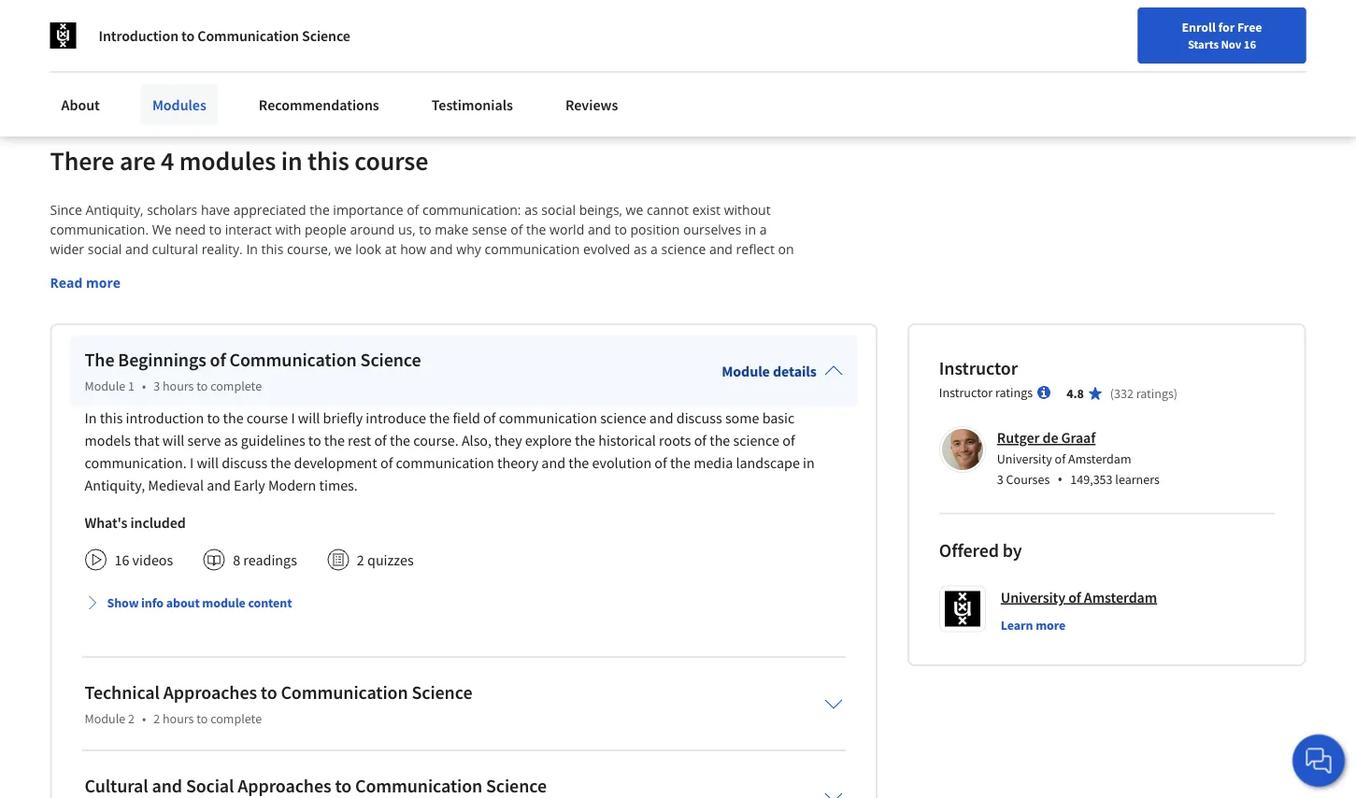 Task type: vqa. For each thing, say whether or not it's contained in the screenshot.
In to the top
yes



Task type: describe. For each thing, give the bounding box(es) containing it.
4
[[161, 145, 174, 177]]

sociology
[[188, 280, 245, 298]]

learn
[[1001, 617, 1034, 634]]

2 vertical spatial social
[[88, 241, 122, 258]]

show
[[107, 595, 139, 612]]

instructor for instructor ratings
[[940, 385, 993, 401]]

also
[[301, 260, 326, 278]]

recommendations
[[259, 95, 379, 114]]

0 horizontal spatial people
[[305, 221, 347, 239]]

videos
[[132, 551, 173, 570]]

modules
[[179, 145, 276, 177]]

• for the beginnings of communication science
[[142, 378, 146, 395]]

complete for to
[[211, 711, 262, 728]]

2 horizontal spatial social
[[542, 201, 576, 219]]

read more
[[50, 274, 121, 292]]

the up course.
[[429, 409, 450, 428]]

149,353
[[1071, 471, 1113, 488]]

psychology.
[[275, 280, 347, 298]]

the down some
[[710, 431, 731, 450]]

2 horizontal spatial 2
[[357, 551, 365, 570]]

rutger de  graaf link
[[998, 429, 1096, 448]]

reviews link
[[554, 84, 630, 125]]

beings,
[[579, 201, 623, 219]]

the down guidelines
[[271, 454, 291, 472]]

performance
[[307, 28, 387, 47]]

science up "historical"
[[600, 409, 647, 428]]

about
[[61, 95, 100, 114]]

evolved
[[583, 241, 631, 258]]

and up dominant
[[125, 241, 149, 258]]

rest
[[348, 431, 371, 450]]

medieval
[[148, 476, 204, 495]]

graaf
[[1062, 429, 1096, 448]]

1 horizontal spatial we
[[626, 201, 644, 219]]

amsterdam inside rutger de  graaf university of amsterdam 3 courses • 149,353 learners
[[1069, 450, 1132, 467]]

in this introduction to the course i will briefly introduce the field of communication science and discuss some basic models that will serve as guidelines to the rest of the course. also, they explore the historical roots of the science of communication. i will discuss the development of communication theory and the evolution of the media landscape in antiquity, medieval and early modern times.
[[85, 409, 815, 495]]

1 horizontal spatial i
[[291, 409, 295, 428]]

0 vertical spatial a
[[760, 221, 767, 239]]

and up roots
[[650, 409, 674, 428]]

guidelines
[[241, 431, 305, 450]]

we
[[152, 221, 172, 239]]

1 vertical spatial your
[[275, 28, 304, 47]]

coursera career certificate image
[[953, 0, 1265, 104]]

as inside in this introduction to the course i will briefly introduce the field of communication science and discuss some basic models that will serve as guidelines to the rest of the course. also, they explore the historical roots of the science of communication. i will discuss the development of communication theory and the evolution of the media landscape in antiquity, medieval and early modern times.
[[224, 431, 238, 450]]

landscape
[[736, 454, 800, 472]]

communication. inside since antiquity, scholars have appreciated the importance of communication: as social beings, we cannot exist without communication. we need to interact with people around us, to make sense of the world and to position ourselves in a wider social and cultural reality. in this course, we look at how and why communication evolved as a science and reflect on today's dominant paradigms. the course also extends beyond the boundaries of communication science itself, exploring dimensions of history, sociology and psychology. join our class, together with people all over the world.
[[50, 221, 149, 239]]

complete for of
[[211, 378, 262, 395]]

media inside add this credential to your linkedin profile, resume, or cv share it on social media and in your performance review
[[191, 28, 231, 47]]

class,
[[401, 280, 433, 298]]

science inside technical approaches to communication science module 2 • 2 hours to complete
[[412, 681, 473, 705]]

this inside add this credential to your linkedin profile, resume, or cv share it on social media and in your performance review
[[110, 6, 133, 25]]

share
[[82, 28, 118, 47]]

join
[[350, 280, 373, 298]]

and down the explore
[[542, 454, 566, 472]]

offered by
[[940, 539, 1023, 562]]

importance
[[333, 201, 403, 219]]

the down roots
[[670, 454, 691, 472]]

early
[[234, 476, 265, 495]]

)
[[1174, 385, 1178, 402]]

science inside dropdown button
[[486, 775, 547, 798]]

in inside in this introduction to the course i will briefly introduce the field of communication science and discuss some basic models that will serve as guidelines to the rest of the course. also, they explore the historical roots of the science of communication. i will discuss the development of communication theory and the evolution of the media landscape in antiquity, medieval and early modern times.
[[803, 454, 815, 472]]

read more button
[[50, 273, 121, 293]]

cannot
[[647, 201, 689, 219]]

itself,
[[690, 260, 722, 278]]

introduction to communication science
[[99, 26, 351, 45]]

around
[[350, 221, 395, 239]]

cultural
[[152, 241, 198, 258]]

1 horizontal spatial will
[[197, 454, 219, 472]]

free
[[1238, 19, 1263, 36]]

basic
[[763, 409, 795, 428]]

communication inside technical approaches to communication science module 2 • 2 hours to complete
[[281, 681, 408, 705]]

de
[[1043, 429, 1059, 448]]

and left early
[[207, 476, 231, 495]]

of inside rutger de  graaf university of amsterdam 3 courses • 149,353 learners
[[1055, 450, 1066, 467]]

beginnings
[[118, 349, 206, 372]]

of inside "link"
[[1069, 588, 1082, 607]]

more for learn more
[[1036, 617, 1066, 634]]

evolution
[[592, 454, 652, 472]]

the left the world
[[526, 221, 546, 239]]

readings
[[243, 551, 297, 570]]

need
[[175, 221, 206, 239]]

at
[[385, 241, 397, 258]]

1 vertical spatial as
[[634, 241, 647, 258]]

module details
[[722, 362, 817, 381]]

3 inside rutger de  graaf university of amsterdam 3 courses • 149,353 learners
[[998, 471, 1004, 488]]

world
[[550, 221, 585, 239]]

historical
[[599, 431, 656, 450]]

0 vertical spatial your
[[218, 6, 246, 25]]

in inside since antiquity, scholars have appreciated the importance of communication: as social beings, we cannot exist without communication. we need to interact with people around us, to make sense of the world and to position ourselves in a wider social and cultural reality. in this course, we look at how and why communication evolved as a science and reflect on today's dominant paradigms. the course also extends beyond the boundaries of communication science itself, exploring dimensions of history, sociology and psychology. join our class, together with people all over the world.
[[745, 221, 757, 239]]

field
[[453, 409, 481, 428]]

ourselves
[[683, 221, 742, 239]]

beyond
[[381, 260, 427, 278]]

together
[[437, 280, 489, 298]]

cv
[[424, 6, 440, 25]]

info
[[141, 595, 164, 612]]

university inside "link"
[[1001, 588, 1066, 607]]

and down make
[[430, 241, 453, 258]]

credential
[[136, 6, 199, 25]]

1 vertical spatial with
[[493, 280, 519, 298]]

some
[[725, 409, 760, 428]]

add this credential to your linkedin profile, resume, or cv share it on social media and in your performance review
[[82, 6, 440, 47]]

it
[[121, 28, 130, 47]]

rutger
[[998, 429, 1040, 448]]

appreciated
[[234, 201, 306, 219]]

332
[[1115, 385, 1134, 402]]

communication up the explore
[[499, 409, 597, 428]]

add
[[82, 6, 107, 25]]

course.
[[414, 431, 459, 450]]

antiquity, inside since antiquity, scholars have appreciated the importance of communication: as social beings, we cannot exist without communication. we need to interact with people around us, to make sense of the world and to position ourselves in a wider social and cultural reality. in this course, we look at how and why communication evolved as a science and reflect on today's dominant paradigms. the course also extends beyond the boundaries of communication science itself, exploring dimensions of history, sociology and psychology. join our class, together with people all over the world.
[[86, 201, 144, 219]]

approaches inside cultural and social approaches to communication science dropdown button
[[238, 775, 331, 798]]

modules link
[[141, 84, 218, 125]]

of inside the beginnings of communication science module 1 • 3 hours to complete
[[210, 349, 226, 372]]

have
[[201, 201, 230, 219]]

without
[[724, 201, 771, 219]]

0 vertical spatial course
[[355, 145, 429, 177]]

cultural and social approaches to communication science button
[[70, 762, 858, 799]]

details
[[773, 362, 817, 381]]

communication down the world
[[485, 241, 580, 258]]

communication inside dropdown button
[[355, 775, 483, 798]]

nov
[[1222, 36, 1242, 51]]

course inside since antiquity, scholars have appreciated the importance of communication: as social beings, we cannot exist without communication. we need to interact with people around us, to make sense of the world and to position ourselves in a wider social and cultural reality. in this course, we look at how and why communication evolved as a science and reflect on today's dominant paradigms. the course also extends beyond the boundaries of communication science itself, exploring dimensions of history, sociology and psychology. join our class, together with people all over the world.
[[257, 260, 298, 278]]

boundaries
[[454, 260, 524, 278]]

dimensions
[[50, 280, 121, 298]]

the up development
[[324, 431, 345, 450]]

instructor ratings
[[940, 385, 1033, 401]]

social inside add this credential to your linkedin profile, resume, or cv share it on social media and in your performance review
[[152, 28, 188, 47]]

linkedin
[[249, 6, 303, 25]]

hours for approaches
[[163, 711, 194, 728]]

communication:
[[423, 201, 521, 219]]

8 readings
[[233, 551, 297, 570]]

serve
[[188, 431, 221, 450]]

roots
[[659, 431, 691, 450]]

communication inside the beginnings of communication science module 1 • 3 hours to complete
[[230, 349, 357, 372]]

starts
[[1188, 36, 1219, 51]]

look
[[356, 241, 382, 258]]



Task type: locate. For each thing, give the bounding box(es) containing it.
hours inside the beginnings of communication science module 1 • 3 hours to complete
[[163, 378, 194, 395]]

1 horizontal spatial with
[[493, 280, 519, 298]]

1 vertical spatial discuss
[[222, 454, 268, 472]]

module up some
[[722, 362, 770, 381]]

science
[[302, 26, 351, 45], [361, 349, 421, 372], [412, 681, 473, 705], [486, 775, 547, 798]]

courses
[[1007, 471, 1050, 488]]

will down serve
[[197, 454, 219, 472]]

• down technical
[[142, 711, 146, 728]]

16
[[1244, 36, 1257, 51], [115, 551, 129, 570]]

1 vertical spatial instructor
[[940, 385, 993, 401]]

enroll for free starts nov 16
[[1182, 19, 1263, 51]]

learn more button
[[1001, 616, 1066, 635]]

on right the it
[[133, 28, 149, 47]]

the down introduce
[[390, 431, 411, 450]]

in
[[246, 241, 258, 258], [85, 409, 97, 428]]

cultural
[[85, 775, 148, 798]]

on right reflect
[[778, 241, 794, 258]]

university up learn more
[[1001, 588, 1066, 607]]

ratings up rutger
[[996, 385, 1033, 401]]

introduction
[[99, 26, 179, 45]]

in down linkedin
[[261, 28, 272, 47]]

enroll
[[1182, 19, 1216, 36]]

times.
[[319, 476, 358, 495]]

0 vertical spatial more
[[86, 274, 121, 292]]

1 vertical spatial amsterdam
[[1085, 588, 1158, 607]]

module for technical approaches to communication science
[[85, 711, 125, 728]]

course up guidelines
[[247, 409, 288, 428]]

0 horizontal spatial more
[[86, 274, 121, 292]]

• right 1
[[142, 378, 146, 395]]

instructor for instructor
[[940, 357, 1018, 380]]

there are 4 modules in this course
[[50, 145, 429, 177]]

as
[[525, 201, 538, 219], [634, 241, 647, 258], [224, 431, 238, 450]]

the up guidelines
[[223, 409, 244, 428]]

1 horizontal spatial people
[[522, 280, 564, 298]]

0 vertical spatial on
[[133, 28, 149, 47]]

0 vertical spatial with
[[275, 221, 301, 239]]

about
[[166, 595, 200, 612]]

0 vertical spatial in
[[246, 241, 258, 258]]

antiquity, up what's
[[85, 476, 145, 495]]

to inside the beginnings of communication science module 1 • 3 hours to complete
[[197, 378, 208, 395]]

3 right 1
[[154, 378, 160, 395]]

2 vertical spatial as
[[224, 431, 238, 450]]

people up course,
[[305, 221, 347, 239]]

what's included
[[85, 514, 186, 532]]

science inside the beginnings of communication science module 1 • 3 hours to complete
[[361, 349, 421, 372]]

approaches inside technical approaches to communication science module 2 • 2 hours to complete
[[163, 681, 257, 705]]

this up the it
[[110, 6, 133, 25]]

0 horizontal spatial 16
[[115, 551, 129, 570]]

2
[[357, 551, 365, 570], [128, 711, 135, 728], [154, 711, 160, 728]]

•
[[142, 378, 146, 395], [1058, 469, 1063, 489], [142, 711, 146, 728]]

communication down course.
[[396, 454, 494, 472]]

the down the explore
[[569, 454, 589, 472]]

university inside rutger de  graaf university of amsterdam 3 courses • 149,353 learners
[[998, 450, 1053, 467]]

the down the reality.
[[231, 260, 253, 278]]

0 horizontal spatial a
[[651, 241, 658, 258]]

0 vertical spatial people
[[305, 221, 347, 239]]

in right landscape
[[803, 454, 815, 472]]

menu item
[[964, 19, 1085, 79]]

0 horizontal spatial the
[[85, 349, 114, 372]]

and left 'social'
[[152, 775, 182, 798]]

8
[[233, 551, 240, 570]]

course up importance
[[355, 145, 429, 177]]

complete inside the beginnings of communication science module 1 • 3 hours to complete
[[211, 378, 262, 395]]

we
[[626, 201, 644, 219], [335, 241, 352, 258]]

read
[[50, 274, 83, 292]]

2 vertical spatial will
[[197, 454, 219, 472]]

and down beings,
[[588, 221, 611, 239]]

1 vertical spatial complete
[[211, 711, 262, 728]]

2 vertical spatial •
[[142, 711, 146, 728]]

0 vertical spatial complete
[[211, 378, 262, 395]]

i down serve
[[190, 454, 194, 472]]

approaches right 'social'
[[238, 775, 331, 798]]

module for the beginnings of communication science
[[85, 378, 125, 395]]

0 vertical spatial the
[[231, 260, 253, 278]]

included
[[130, 514, 186, 532]]

this inside since antiquity, scholars have appreciated the importance of communication: as social beings, we cannot exist without communication. we need to interact with people around us, to make sense of the world and to position ourselves in a wider social and cultural reality. in this course, we look at how and why communication evolved as a science and reflect on today's dominant paradigms. the course also extends beyond the boundaries of communication science itself, exploring dimensions of history, sociology and psychology. join our class, together with people all over the world.
[[261, 241, 284, 258]]

0 horizontal spatial will
[[163, 431, 185, 450]]

reality.
[[202, 241, 243, 258]]

antiquity, right 'since' at the left
[[86, 201, 144, 219]]

1 horizontal spatial social
[[152, 28, 188, 47]]

16 left videos
[[115, 551, 129, 570]]

1 vertical spatial a
[[651, 241, 658, 258]]

a down position
[[651, 241, 658, 258]]

university up courses at the bottom of the page
[[998, 450, 1053, 467]]

resume,
[[354, 6, 404, 25]]

communication up over
[[543, 260, 638, 278]]

and inside add this credential to your linkedin profile, resume, or cv share it on social media and in your performance review
[[234, 28, 258, 47]]

with down "boundaries"
[[493, 280, 519, 298]]

1 vertical spatial people
[[522, 280, 564, 298]]

1 horizontal spatial on
[[778, 241, 794, 258]]

the beginnings of communication science module 1 • 3 hours to complete
[[85, 349, 421, 395]]

2 complete from the top
[[211, 711, 262, 728]]

module down technical
[[85, 711, 125, 728]]

2 horizontal spatial will
[[298, 409, 320, 428]]

chat with us image
[[1304, 746, 1334, 776]]

1 vertical spatial •
[[1058, 469, 1063, 489]]

media inside in this introduction to the course i will briefly introduce the field of communication science and discuss some basic models that will serve as guidelines to the rest of the course. also, they explore the historical roots of the science of communication. i will discuss the development of communication theory and the evolution of the media landscape in antiquity, medieval and early modern times.
[[694, 454, 733, 472]]

our
[[376, 280, 398, 298]]

antiquity, inside in this introduction to the course i will briefly introduce the field of communication science and discuss some basic models that will serve as guidelines to the rest of the course. also, they explore the historical roots of the science of communication. i will discuss the development of communication theory and the evolution of the media landscape in antiquity, medieval and early modern times.
[[85, 476, 145, 495]]

instructor
[[940, 357, 1018, 380], [940, 385, 993, 401]]

16 inside enroll for free starts nov 16
[[1244, 36, 1257, 51]]

recommendations link
[[248, 84, 391, 125]]

with down appreciated
[[275, 221, 301, 239]]

in inside in this introduction to the course i will briefly introduce the field of communication science and discuss some basic models that will serve as guidelines to the rest of the course. also, they explore the historical roots of the science of communication. i will discuss the development of communication theory and the evolution of the media landscape in antiquity, medieval and early modern times.
[[85, 409, 97, 428]]

your down linkedin
[[275, 28, 304, 47]]

1 horizontal spatial 16
[[1244, 36, 1257, 51]]

on inside add this credential to your linkedin profile, resume, or cv share it on social media and in your performance review
[[133, 28, 149, 47]]

module left 1
[[85, 378, 125, 395]]

since
[[50, 201, 82, 219]]

0 vertical spatial as
[[525, 201, 538, 219]]

to inside cultural and social approaches to communication science dropdown button
[[335, 775, 352, 798]]

review
[[390, 28, 432, 47]]

0 horizontal spatial your
[[218, 6, 246, 25]]

0 horizontal spatial social
[[88, 241, 122, 258]]

the left "beginnings"
[[85, 349, 114, 372]]

complete up serve
[[211, 378, 262, 395]]

paradigms.
[[159, 260, 227, 278]]

1 vertical spatial social
[[542, 201, 576, 219]]

1 horizontal spatial as
[[525, 201, 538, 219]]

there
[[50, 145, 115, 177]]

social down credential
[[152, 28, 188, 47]]

2 horizontal spatial as
[[634, 241, 647, 258]]

course inside in this introduction to the course i will briefly introduce the field of communication science and discuss some basic models that will serve as guidelines to the rest of the course. also, they explore the historical roots of the science of communication. i will discuss the development of communication theory and the evolution of the media landscape in antiquity, medieval and early modern times.
[[247, 409, 288, 428]]

0 vertical spatial media
[[191, 28, 231, 47]]

we up position
[[626, 201, 644, 219]]

0 vertical spatial discuss
[[677, 409, 723, 428]]

hours inside technical approaches to communication science module 2 • 2 hours to complete
[[163, 711, 194, 728]]

( 332 ratings )
[[1111, 385, 1178, 402]]

1 vertical spatial 16
[[115, 551, 129, 570]]

and down linkedin
[[234, 28, 258, 47]]

0 vertical spatial social
[[152, 28, 188, 47]]

1 vertical spatial we
[[335, 241, 352, 258]]

in up appreciated
[[281, 145, 303, 177]]

as down position
[[634, 241, 647, 258]]

1 horizontal spatial in
[[246, 241, 258, 258]]

models
[[85, 431, 131, 450]]

by
[[1003, 539, 1023, 562]]

of
[[407, 201, 419, 219], [511, 221, 523, 239], [527, 260, 539, 278], [124, 280, 136, 298], [210, 349, 226, 372], [484, 409, 496, 428], [374, 431, 387, 450], [694, 431, 707, 450], [783, 431, 795, 450], [1055, 450, 1066, 467], [381, 454, 393, 472], [655, 454, 667, 472], [1069, 588, 1082, 607]]

1 vertical spatial university
[[1001, 588, 1066, 607]]

why
[[457, 241, 481, 258]]

discuss up early
[[222, 454, 268, 472]]

course
[[355, 145, 429, 177], [257, 260, 298, 278], [247, 409, 288, 428]]

None search field
[[267, 12, 575, 49]]

in down the without
[[745, 221, 757, 239]]

in down interact
[[246, 241, 258, 258]]

1 horizontal spatial 3
[[998, 471, 1004, 488]]

module inside technical approaches to communication science module 2 • 2 hours to complete
[[85, 711, 125, 728]]

0 vertical spatial instructor
[[940, 357, 1018, 380]]

0 vertical spatial we
[[626, 201, 644, 219]]

about link
[[50, 84, 111, 125]]

your up introduction to communication science
[[218, 6, 246, 25]]

1 vertical spatial more
[[1036, 617, 1066, 634]]

the inside the beginnings of communication science module 1 • 3 hours to complete
[[85, 349, 114, 372]]

and inside dropdown button
[[152, 775, 182, 798]]

theory
[[497, 454, 539, 472]]

approaches
[[163, 681, 257, 705], [238, 775, 331, 798]]

0 horizontal spatial ratings
[[996, 385, 1033, 401]]

0 horizontal spatial on
[[133, 28, 149, 47]]

0 vertical spatial i
[[291, 409, 295, 428]]

module
[[202, 595, 246, 612]]

0 vertical spatial amsterdam
[[1069, 450, 1132, 467]]

in up models
[[85, 409, 97, 428]]

university of amsterdam
[[1001, 588, 1158, 607]]

communication. up wider
[[50, 221, 149, 239]]

2 instructor from the top
[[940, 385, 993, 401]]

0 horizontal spatial discuss
[[222, 454, 268, 472]]

the up together at the left top of page
[[431, 260, 451, 278]]

profile,
[[306, 6, 351, 25]]

science up itself,
[[662, 241, 706, 258]]

1 vertical spatial 3
[[998, 471, 1004, 488]]

communication
[[485, 241, 580, 258], [543, 260, 638, 278], [499, 409, 597, 428], [396, 454, 494, 472]]

3 inside the beginnings of communication science module 1 • 3 hours to complete
[[154, 378, 160, 395]]

will left briefly
[[298, 409, 320, 428]]

1 horizontal spatial media
[[694, 454, 733, 472]]

i up guidelines
[[291, 409, 295, 428]]

world.
[[639, 280, 677, 298]]

more
[[86, 274, 121, 292], [1036, 617, 1066, 634]]

this inside in this introduction to the course i will briefly introduce the field of communication science and discuss some basic models that will serve as guidelines to the rest of the course. also, they explore the historical roots of the science of communication. i will discuss the development of communication theory and the evolution of the media landscape in antiquity, medieval and early modern times.
[[100, 409, 123, 428]]

• inside rutger de  graaf university of amsterdam 3 courses • 149,353 learners
[[1058, 469, 1063, 489]]

university of amsterdam link
[[1001, 586, 1158, 609]]

• inside the beginnings of communication science module 1 • 3 hours to complete
[[142, 378, 146, 395]]

1 horizontal spatial the
[[231, 260, 253, 278]]

to
[[202, 6, 215, 25], [181, 26, 195, 45], [209, 221, 222, 239], [419, 221, 432, 239], [615, 221, 627, 239], [197, 378, 208, 395], [207, 409, 220, 428], [308, 431, 321, 450], [261, 681, 277, 705], [197, 711, 208, 728], [335, 775, 352, 798]]

and right sociology at the left of page
[[248, 280, 272, 298]]

0 horizontal spatial we
[[335, 241, 352, 258]]

16 down free
[[1244, 36, 1257, 51]]

social up the world
[[542, 201, 576, 219]]

0 horizontal spatial as
[[224, 431, 238, 450]]

this up models
[[100, 409, 123, 428]]

0 vertical spatial approaches
[[163, 681, 257, 705]]

2 vertical spatial course
[[247, 409, 288, 428]]

over
[[585, 280, 612, 298]]

1 vertical spatial in
[[85, 409, 97, 428]]

1 vertical spatial will
[[163, 431, 185, 450]]

1 vertical spatial communication.
[[85, 454, 187, 472]]

0 vertical spatial hours
[[163, 378, 194, 395]]

make
[[435, 221, 469, 239]]

in inside since antiquity, scholars have appreciated the importance of communication: as social beings, we cannot exist without communication. we need to interact with people around us, to make sense of the world and to position ourselves in a wider social and cultural reality. in this course, we look at how and why communication evolved as a science and reflect on today's dominant paradigms. the course also extends beyond the boundaries of communication science itself, exploring dimensions of history, sociology and psychology. join our class, together with people all over the world.
[[246, 241, 258, 258]]

content
[[248, 595, 292, 612]]

with
[[275, 221, 301, 239], [493, 280, 519, 298]]

1 horizontal spatial your
[[275, 28, 304, 47]]

1 horizontal spatial discuss
[[677, 409, 723, 428]]

interact
[[225, 221, 272, 239]]

• for technical approaches to communication science
[[142, 711, 146, 728]]

dominant
[[96, 260, 156, 278]]

the right over
[[615, 280, 635, 298]]

1 horizontal spatial 2
[[154, 711, 160, 728]]

1 vertical spatial approaches
[[238, 775, 331, 798]]

coursera image
[[22, 15, 141, 45]]

social
[[186, 775, 234, 798]]

modern
[[268, 476, 316, 495]]

science up world. at the left of page
[[641, 260, 686, 278]]

ratings right the 332
[[1137, 385, 1174, 402]]

social up dominant
[[88, 241, 122, 258]]

introduction
[[126, 409, 204, 428]]

instructor up rutger de  graaf image
[[940, 385, 993, 401]]

approaches right technical
[[163, 681, 257, 705]]

1 instructor from the top
[[940, 357, 1018, 380]]

1 horizontal spatial ratings
[[1137, 385, 1174, 402]]

0 vertical spatial communication.
[[50, 221, 149, 239]]

1 vertical spatial on
[[778, 241, 794, 258]]

and down ourselves
[[710, 241, 733, 258]]

0 vertical spatial antiquity,
[[86, 201, 144, 219]]

amsterdam inside "link"
[[1085, 588, 1158, 607]]

0 vertical spatial 16
[[1244, 36, 1257, 51]]

the right the explore
[[575, 431, 596, 450]]

learn more
[[1001, 617, 1066, 634]]

ratings
[[996, 385, 1033, 401], [1137, 385, 1174, 402]]

in inside add this credential to your linkedin profile, resume, or cv share it on social media and in your performance review
[[261, 28, 272, 47]]

• inside technical approaches to communication science module 2 • 2 hours to complete
[[142, 711, 146, 728]]

the inside since antiquity, scholars have appreciated the importance of communication: as social beings, we cannot exist without communication. we need to interact with people around us, to make sense of the world and to position ourselves in a wider social and cultural reality. in this course, we look at how and why communication evolved as a science and reflect on today's dominant paradigms. the course also extends beyond the boundaries of communication science itself, exploring dimensions of history, sociology and psychology. join our class, together with people all over the world.
[[231, 260, 253, 278]]

that
[[134, 431, 160, 450]]

social
[[152, 28, 188, 47], [542, 201, 576, 219], [88, 241, 122, 258]]

1 horizontal spatial a
[[760, 221, 767, 239]]

1 complete from the top
[[211, 378, 262, 395]]

people left "all"
[[522, 280, 564, 298]]

4.8
[[1067, 385, 1084, 402]]

will down introduction
[[163, 431, 185, 450]]

1 vertical spatial antiquity,
[[85, 476, 145, 495]]

1 vertical spatial course
[[257, 260, 298, 278]]

university of amsterdam image
[[50, 22, 76, 49]]

the up course,
[[310, 201, 330, 219]]

this down recommendations link
[[308, 145, 350, 177]]

2 hours from the top
[[163, 711, 194, 728]]

1 horizontal spatial more
[[1036, 617, 1066, 634]]

media down credential
[[191, 28, 231, 47]]

rutger de  graaf university of amsterdam 3 courses • 149,353 learners
[[998, 429, 1160, 489]]

rutger de  graaf image
[[942, 429, 984, 471]]

0 vertical spatial 3
[[154, 378, 160, 395]]

history,
[[140, 280, 185, 298]]

as right serve
[[224, 431, 238, 450]]

as right "communication:"
[[525, 201, 538, 219]]

communication. inside in this introduction to the course i will briefly introduce the field of communication science and discuss some basic models that will serve as guidelines to the rest of the course. also, they explore the historical roots of the science of communication. i will discuss the development of communication theory and the evolution of the media landscape in antiquity, medieval and early modern times.
[[85, 454, 187, 472]]

course,
[[287, 241, 331, 258]]

media down some
[[694, 454, 733, 472]]

complete up 'social'
[[211, 711, 262, 728]]

1 hours from the top
[[163, 378, 194, 395]]

today's
[[50, 260, 93, 278]]

3 left courses at the bottom of the page
[[998, 471, 1004, 488]]

quizzes
[[367, 551, 414, 570]]

0 vertical spatial •
[[142, 378, 146, 395]]

module inside the beginnings of communication science module 1 • 3 hours to complete
[[85, 378, 125, 395]]

0 horizontal spatial with
[[275, 221, 301, 239]]

discuss up roots
[[677, 409, 723, 428]]

we up extends
[[335, 241, 352, 258]]

instructor up instructor ratings
[[940, 357, 1018, 380]]

0 horizontal spatial 3
[[154, 378, 160, 395]]

university
[[998, 450, 1053, 467], [1001, 588, 1066, 607]]

on inside since antiquity, scholars have appreciated the importance of communication: as social beings, we cannot exist without communication. we need to interact with people around us, to make sense of the world and to position ourselves in a wider social and cultural reality. in this course, we look at how and why communication evolved as a science and reflect on today's dominant paradigms. the course also extends beyond the boundaries of communication science itself, exploring dimensions of history, sociology and psychology. join our class, together with people all over the world.
[[778, 241, 794, 258]]

0 horizontal spatial 2
[[128, 711, 135, 728]]

communication. down that
[[85, 454, 187, 472]]

1 vertical spatial the
[[85, 349, 114, 372]]

0 vertical spatial will
[[298, 409, 320, 428]]

1 vertical spatial media
[[694, 454, 733, 472]]

0 horizontal spatial i
[[190, 454, 194, 472]]

to inside add this credential to your linkedin profile, resume, or cv share it on social media and in your performance review
[[202, 6, 215, 25]]

this down interact
[[261, 241, 284, 258]]

hours for beginnings
[[163, 378, 194, 395]]

0 horizontal spatial media
[[191, 28, 231, 47]]

0 horizontal spatial in
[[85, 409, 97, 428]]

a up reflect
[[760, 221, 767, 239]]

complete inside technical approaches to communication science module 2 • 2 hours to complete
[[211, 711, 262, 728]]

hours down "beginnings"
[[163, 378, 194, 395]]

this
[[110, 6, 133, 25], [308, 145, 350, 177], [261, 241, 284, 258], [100, 409, 123, 428]]

science
[[662, 241, 706, 258], [641, 260, 686, 278], [600, 409, 647, 428], [734, 431, 780, 450]]

more for read more
[[86, 274, 121, 292]]

sense
[[472, 221, 507, 239]]

wider
[[50, 241, 84, 258]]

course left also at the top
[[257, 260, 298, 278]]

hours up 'social'
[[163, 711, 194, 728]]

0 vertical spatial university
[[998, 450, 1053, 467]]

• left 149,353
[[1058, 469, 1063, 489]]

reflect
[[736, 241, 775, 258]]

cultural and social approaches to communication science
[[85, 775, 547, 798]]

1 vertical spatial i
[[190, 454, 194, 472]]

science up landscape
[[734, 431, 780, 450]]



